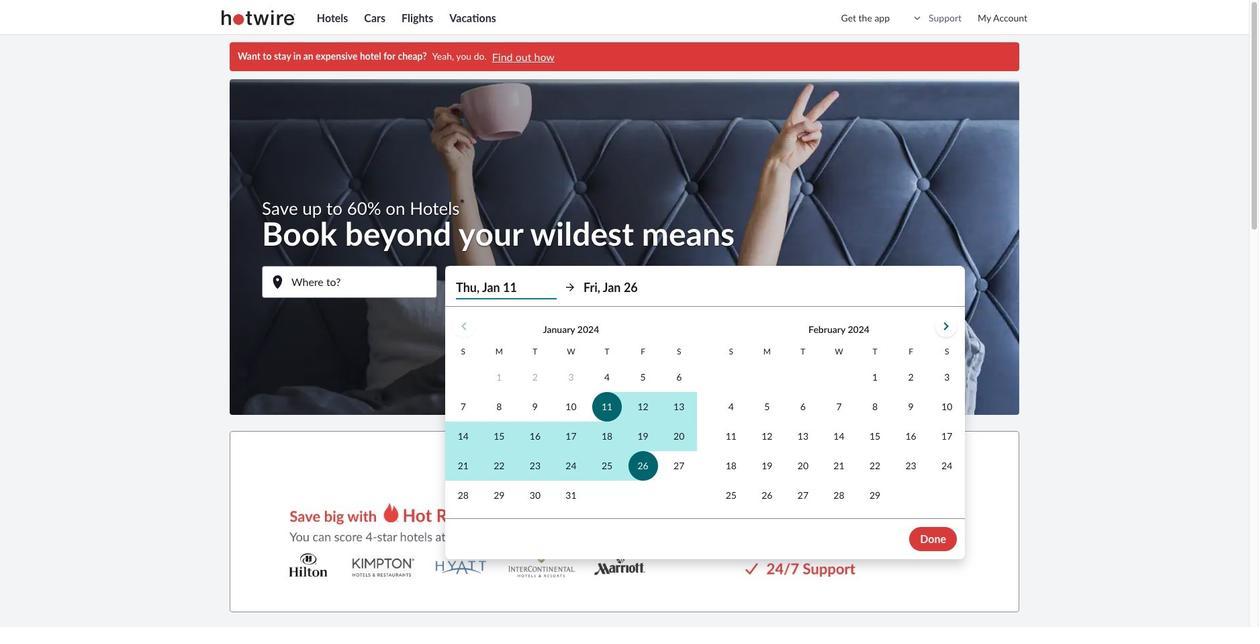 Task type: vqa. For each thing, say whether or not it's contained in the screenshot.
leading icon
yes



Task type: describe. For each thing, give the bounding box(es) containing it.
previous month image
[[456, 319, 472, 335]]

next month image
[[939, 319, 955, 335]]

leading image
[[912, 12, 924, 24]]



Task type: locate. For each thing, give the bounding box(es) containing it.
hotwire logo image
[[222, 9, 295, 25]]



